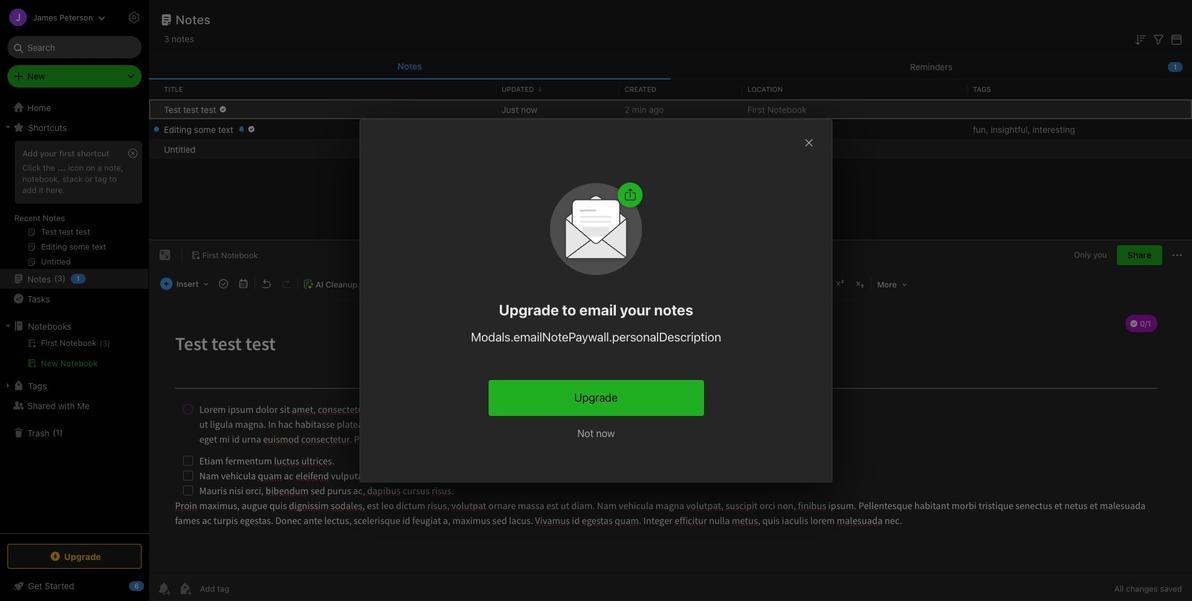Task type: vqa. For each thing, say whether or not it's contained in the screenshot.
Main Element
no



Task type: locate. For each thing, give the bounding box(es) containing it.
new notebook group
[[0, 336, 148, 376]]

( up 'tasks' button
[[54, 273, 57, 283]]

(
[[54, 273, 57, 283], [53, 427, 56, 437]]

now for not now
[[596, 427, 615, 439]]

3 up 'tasks' button
[[57, 273, 62, 283]]

0 horizontal spatial 3
[[57, 273, 62, 283]]

shortcuts button
[[0, 117, 148, 137]]

upgrade for upgrade to email your notes
[[499, 301, 559, 318]]

group
[[0, 137, 148, 274]]

1 vertical spatial your
[[620, 301, 651, 318]]

not
[[577, 427, 594, 439]]

notebook
[[767, 104, 807, 115], [767, 144, 807, 154], [221, 250, 258, 260], [60, 358, 98, 368]]

) for trash
[[60, 427, 63, 437]]

upgrade
[[499, 301, 559, 318], [574, 391, 618, 404], [64, 551, 101, 562]]

1 horizontal spatial your
[[620, 301, 651, 318]]

0 vertical spatial upgrade
[[499, 301, 559, 318]]

to down 'note,'
[[109, 174, 117, 184]]

) inside notes ( 3 )
[[62, 273, 66, 283]]

upgrade for upgrade button
[[574, 391, 618, 404]]

3 up title
[[164, 34, 169, 44]]

upgrade button
[[7, 544, 142, 569]]

you
[[1093, 250, 1107, 260]]

your up the at the top left
[[40, 148, 57, 158]]

2 horizontal spatial 1
[[1174, 62, 1177, 70]]

new for new notebook
[[41, 358, 58, 368]]

tags
[[973, 85, 991, 93], [28, 380, 47, 391]]

test
[[164, 104, 181, 115]]

tags inside tags button
[[28, 380, 47, 391]]

not now button
[[565, 422, 627, 444]]

0 vertical spatial (
[[54, 273, 57, 283]]

only
[[1074, 250, 1091, 260]]

not now
[[577, 427, 615, 439]]

notebook inside group
[[60, 358, 98, 368]]

tab list
[[149, 55, 1192, 79]]

new
[[27, 71, 45, 81], [41, 358, 58, 368]]

1 vertical spatial upgrade
[[574, 391, 618, 404]]

changes
[[1126, 584, 1158, 594]]

trash
[[27, 427, 49, 438]]

cell inside row group
[[149, 119, 159, 139]]

first
[[748, 104, 765, 115], [748, 144, 765, 154], [202, 250, 219, 260]]

interesting
[[1033, 124, 1075, 134]]

1 vertical spatial to
[[562, 301, 576, 318]]

1 vertical spatial (
[[53, 427, 56, 437]]

more image
[[873, 275, 911, 293]]

1 horizontal spatial test
[[201, 104, 216, 115]]

0 horizontal spatial notes
[[172, 34, 194, 44]]

( inside trash ( 1 )
[[53, 427, 56, 437]]

superscript image
[[831, 275, 849, 293]]

notebooks link
[[0, 316, 148, 336]]

title
[[164, 85, 183, 93]]

created
[[625, 85, 656, 93]]

new up home on the top left of the page
[[27, 71, 45, 81]]

1 vertical spatial now
[[596, 427, 615, 439]]

italic image
[[579, 275, 597, 293]]

expand note image
[[158, 248, 173, 263]]

home
[[27, 102, 51, 113]]

0 vertical spatial your
[[40, 148, 57, 158]]

1 horizontal spatial 1
[[76, 274, 80, 282]]

now right not
[[596, 427, 615, 439]]

0 vertical spatial to
[[109, 174, 117, 184]]

on
[[86, 163, 95, 173]]

tasks
[[27, 293, 50, 304]]

task image
[[215, 275, 232, 293]]

0 vertical spatial new
[[27, 71, 45, 81]]

3 notes
[[164, 34, 194, 44]]

0 vertical spatial )
[[62, 273, 66, 283]]

to left email
[[562, 301, 576, 318]]

icon
[[68, 163, 84, 173]]

2 vertical spatial upgrade
[[64, 551, 101, 562]]

row group
[[149, 99, 1192, 159]]

0 horizontal spatial upgrade
[[64, 551, 101, 562]]

now inside the not now "button"
[[596, 427, 615, 439]]

here.
[[46, 185, 65, 195]]

new up tags button
[[41, 358, 58, 368]]

to
[[109, 174, 117, 184], [562, 301, 576, 318]]

2
[[625, 104, 630, 115]]

email
[[579, 301, 617, 318]]

cell
[[149, 119, 159, 139]]

notebooks
[[28, 321, 71, 331]]

Search text field
[[16, 36, 133, 58]]

tree
[[0, 97, 149, 533]]

notes
[[176, 12, 211, 27], [398, 61, 422, 71], [43, 213, 65, 223], [27, 273, 51, 284]]

insert image
[[157, 275, 213, 293]]

1 horizontal spatial 3
[[164, 34, 169, 44]]

new for new
[[27, 71, 45, 81]]

your
[[40, 148, 57, 158], [620, 301, 651, 318]]

0 horizontal spatial now
[[521, 104, 538, 115]]

0 horizontal spatial tags
[[28, 380, 47, 391]]

) up 'tasks' button
[[62, 273, 66, 283]]

2 vertical spatial first
[[202, 250, 219, 260]]

test right test
[[183, 104, 199, 115]]

recent notes
[[14, 213, 65, 223]]

1 vertical spatial 3
[[57, 273, 62, 283]]

now
[[521, 104, 538, 115], [596, 427, 615, 439]]

now right just
[[521, 104, 538, 115]]

cleanup
[[326, 280, 357, 289]]

location
[[748, 85, 783, 93]]

)
[[62, 273, 66, 283], [60, 427, 63, 437]]

test
[[183, 104, 199, 115], [201, 104, 216, 115]]

add
[[22, 148, 38, 158]]

test up some
[[201, 104, 216, 115]]

2 vertical spatial 1
[[56, 427, 60, 437]]

tasks button
[[0, 289, 148, 309]]

new button
[[7, 65, 142, 88]]

1
[[1174, 62, 1177, 70], [76, 274, 80, 282], [56, 427, 60, 437]]

notes ( 3 )
[[27, 273, 66, 284]]

first notebook
[[748, 104, 807, 115], [748, 144, 807, 154], [202, 250, 258, 260]]

test test test
[[164, 104, 216, 115]]

first inside button
[[202, 250, 219, 260]]

2 vertical spatial first notebook
[[202, 250, 258, 260]]

( right trash
[[53, 427, 56, 437]]

subscript image
[[851, 275, 869, 293]]

0 horizontal spatial 1
[[56, 427, 60, 437]]

1 vertical spatial 1
[[76, 274, 80, 282]]

editing
[[164, 124, 192, 134]]

1 vertical spatial )
[[60, 427, 63, 437]]

new notebook button
[[0, 356, 148, 371]]

add
[[22, 185, 37, 195]]

0 vertical spatial now
[[521, 104, 538, 115]]

0 horizontal spatial to
[[109, 174, 117, 184]]

( inside notes ( 3 )
[[54, 273, 57, 283]]

tab list containing notes
[[149, 55, 1192, 79]]

1 horizontal spatial notes
[[654, 301, 693, 318]]

new inside button
[[41, 358, 58, 368]]

1 inside trash ( 1 )
[[56, 427, 60, 437]]

0 vertical spatial first notebook
[[748, 104, 807, 115]]

1 vertical spatial tags
[[28, 380, 47, 391]]

to inside the icon on a note, notebook, stack or tag to add it here.
[[109, 174, 117, 184]]

shortcut
[[77, 148, 109, 158]]

Note Editor text field
[[149, 300, 1192, 576]]

1 vertical spatial new
[[41, 358, 58, 368]]

tags up shared
[[28, 380, 47, 391]]

None search field
[[16, 36, 133, 58]]

settings image
[[127, 10, 142, 25]]

your right email
[[620, 301, 651, 318]]

calendar event image
[[235, 275, 252, 293]]

upgrade inside upgrade button
[[574, 391, 618, 404]]

now inside row group
[[521, 104, 538, 115]]

the
[[43, 163, 55, 173]]

1 vertical spatial notes
[[654, 301, 693, 318]]

note,
[[104, 163, 123, 173]]

2 horizontal spatial upgrade
[[574, 391, 618, 404]]

) inside trash ( 1 )
[[60, 427, 63, 437]]

insightful,
[[991, 124, 1030, 134]]

upgrade to email your notes
[[499, 301, 693, 318]]

ago
[[649, 104, 664, 115]]

3
[[164, 34, 169, 44], [57, 273, 62, 283]]

0 horizontal spatial your
[[40, 148, 57, 158]]

1 horizontal spatial tags
[[973, 85, 991, 93]]

1 horizontal spatial to
[[562, 301, 576, 318]]

new inside popup button
[[27, 71, 45, 81]]

tags up fun,
[[973, 85, 991, 93]]

) right trash
[[60, 427, 63, 437]]

1 horizontal spatial now
[[596, 427, 615, 439]]

group containing add your first shortcut
[[0, 137, 148, 274]]

1 horizontal spatial upgrade
[[499, 301, 559, 318]]

0 horizontal spatial test
[[183, 104, 199, 115]]



Task type: describe. For each thing, give the bounding box(es) containing it.
only you
[[1074, 250, 1107, 260]]

now for just now
[[521, 104, 538, 115]]

trash ( 1 )
[[27, 427, 63, 438]]

upgrade inside upgrade popup button
[[64, 551, 101, 562]]

min
[[632, 104, 647, 115]]

tags button
[[0, 376, 148, 395]]

a
[[98, 163, 102, 173]]

...
[[57, 163, 66, 173]]

ai cleanup button
[[299, 275, 362, 293]]

or
[[85, 174, 93, 184]]

group inside tree
[[0, 137, 148, 274]]

me
[[77, 400, 90, 411]]

0 vertical spatial tags
[[973, 85, 991, 93]]

saved
[[1160, 584, 1182, 594]]

fun, insightful, interesting
[[973, 124, 1075, 134]]

all
[[1114, 584, 1124, 594]]

2 test from the left
[[201, 104, 216, 115]]

expand tags image
[[3, 381, 13, 391]]

all changes saved
[[1114, 584, 1182, 594]]

notes button
[[149, 55, 671, 79]]

icon on a note, notebook, stack or tag to add it here.
[[22, 163, 123, 195]]

click
[[22, 163, 41, 173]]

0 vertical spatial 3
[[164, 34, 169, 44]]

undo image
[[258, 275, 275, 293]]

first notebook button
[[187, 247, 262, 264]]

first
[[59, 148, 75, 158]]

1 test from the left
[[183, 104, 199, 115]]

upgrade button
[[488, 380, 704, 416]]

text
[[218, 124, 233, 134]]

modals.emailnotepaywall.personaldescription
[[471, 329, 721, 344]]

shared with me link
[[0, 395, 148, 415]]

tree containing home
[[0, 97, 149, 533]]

click the ...
[[22, 163, 66, 173]]

0 vertical spatial 1
[[1174, 62, 1177, 70]]

ai
[[316, 280, 323, 289]]

reminders
[[910, 61, 953, 72]]

recent
[[14, 213, 41, 223]]

notebook inside note window element
[[221, 250, 258, 260]]

( for notes
[[54, 273, 57, 283]]

row group containing test test test
[[149, 99, 1192, 159]]

untitled
[[164, 144, 196, 154]]

( for trash
[[53, 427, 56, 437]]

shortcuts
[[28, 122, 67, 133]]

1 vertical spatial first notebook
[[748, 144, 807, 154]]

0 vertical spatial first
[[748, 104, 765, 115]]

share button
[[1117, 245, 1162, 265]]

updated
[[502, 85, 534, 93]]

your inside group
[[40, 148, 57, 158]]

just now
[[502, 104, 538, 115]]

notes inside notes 'button'
[[398, 61, 422, 71]]

tag
[[95, 174, 107, 184]]

with
[[58, 400, 75, 411]]

underline image
[[599, 275, 616, 293]]

shared
[[27, 400, 56, 411]]

first notebook inside button
[[202, 250, 258, 260]]

some
[[194, 124, 216, 134]]

stack
[[62, 174, 83, 184]]

) for notes
[[62, 273, 66, 283]]

share
[[1127, 250, 1152, 260]]

add tag image
[[178, 581, 192, 596]]

shared with me
[[27, 400, 90, 411]]

0 vertical spatial notes
[[172, 34, 194, 44]]

notebook,
[[22, 174, 60, 184]]

just
[[502, 104, 519, 115]]

ai cleanup
[[316, 280, 357, 289]]

add a reminder image
[[156, 581, 171, 596]]

add your first shortcut
[[22, 148, 109, 158]]

notes inside notes ( 3 )
[[27, 273, 51, 284]]

3 inside notes ( 3 )
[[57, 273, 62, 283]]

home link
[[0, 97, 149, 117]]

it
[[39, 185, 44, 195]]

editing some text
[[164, 124, 233, 134]]

expand notebooks image
[[3, 321, 13, 331]]

1 vertical spatial first
[[748, 144, 765, 154]]

note window element
[[149, 240, 1192, 601]]

2 min ago
[[625, 104, 664, 115]]

new notebook
[[41, 358, 98, 368]]

fun,
[[973, 124, 988, 134]]



